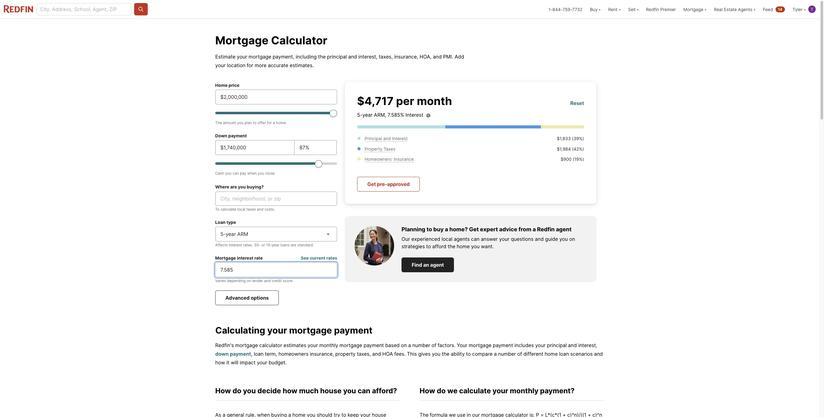 Task type: describe. For each thing, give the bounding box(es) containing it.
0 vertical spatial interest
[[406, 112, 424, 118]]

of inside redfin's mortgage calculator estimates your monthly mortgage payment based on a number of factors. your mortgage payment includes your principal and interest, down payment
[[432, 343, 436, 349]]

$4,717 per month
[[357, 94, 452, 108]]

payment left includes in the bottom right of the page
[[493, 343, 513, 349]]

estimates
[[284, 343, 306, 349]]

credit
[[272, 279, 282, 284]]

of inside , loan term, homeowners insurance, property taxes, and hoa fees. this gives you the ability to compare a number of different home loan scenarios and how it will impact your budget.
[[518, 351, 522, 358]]

tyler
[[793, 7, 803, 12]]

0 vertical spatial calculate
[[221, 207, 236, 212]]

interest for mortgage
[[237, 256, 253, 261]]

guide
[[545, 236, 558, 242]]

0 horizontal spatial on
[[247, 279, 251, 284]]

5- for 5-year arm
[[221, 231, 226, 238]]

loan
[[215, 220, 226, 225]]

you right the cash
[[225, 171, 232, 176]]

1 horizontal spatial calculate
[[459, 387, 491, 396]]

get inside button
[[367, 181, 376, 187]]

year for arm,
[[363, 112, 373, 118]]

it
[[227, 360, 229, 366]]

you right house
[[343, 387, 356, 396]]

term,
[[265, 351, 277, 358]]

759-
[[563, 7, 572, 12]]

a right buy
[[445, 226, 448, 233]]

how inside , loan term, homeowners insurance, property taxes, and hoa fees. this gives you the ability to compare a number of different home loan scenarios and how it will impact your budget.
[[215, 360, 225, 366]]

approved
[[387, 181, 410, 187]]

estate
[[724, 7, 737, 12]]

a inside , loan term, homeowners insurance, property taxes, and hoa fees. this gives you the ability to compare a number of different home loan scenarios and how it will impact your budget.
[[494, 351, 497, 358]]

sell ▾ button
[[625, 0, 643, 19]]

offer
[[258, 121, 266, 125]]

a right the from
[[533, 226, 536, 233]]

calculating your mortgage payment
[[215, 325, 373, 336]]

your inside , loan term, homeowners insurance, property taxes, and hoa fees. this gives you the ability to compare a number of different home loan scenarios and how it will impact your budget.
[[257, 360, 267, 366]]

homeowners' insurance link
[[365, 157, 414, 162]]

1 vertical spatial are
[[291, 243, 296, 248]]

rate
[[254, 256, 263, 261]]

user photo image
[[809, 6, 816, 13]]

principal inside estimate your mortgage payment, including the principal and interest, taxes, insurance, hoa, and pmi. add your location for more accurate estimates.
[[327, 54, 347, 60]]

year for arm
[[226, 231, 236, 238]]

buy ▾ button
[[590, 0, 601, 19]]

home inside , loan term, homeowners insurance, property taxes, and hoa fees. this gives you the ability to compare a number of different home loan scenarios and how it will impact your budget.
[[545, 351, 558, 358]]

different
[[524, 351, 544, 358]]

redfin premier
[[646, 7, 676, 12]]

▾ for mortgage ▾
[[705, 7, 707, 12]]

and inside the our experienced local agents can answer your questions and guide you on strategies to afford the home you want.
[[535, 236, 544, 242]]

loan type
[[215, 220, 236, 225]]

pre-
[[377, 181, 387, 187]]

,
[[251, 351, 252, 358]]

to calculate local taxes and costs.
[[215, 207, 275, 212]]

how for how do we calculate your monthly payment?
[[420, 387, 435, 396]]

1 loan from the left
[[254, 351, 264, 358]]

find an agent button
[[402, 258, 454, 273]]

property
[[365, 146, 382, 152]]

from
[[519, 226, 531, 233]]

agent image
[[355, 226, 394, 266]]

14
[[778, 7, 783, 12]]

number inside redfin's mortgage calculator estimates your monthly mortgage payment based on a number of factors. your mortgage payment includes your principal and interest, down payment
[[413, 343, 430, 349]]

▾ for tyler ▾
[[804, 7, 806, 12]]

reset
[[570, 100, 584, 106]]

see
[[301, 256, 309, 261]]

score.
[[283, 279, 294, 284]]

$4,717
[[357, 94, 394, 108]]

factors.
[[438, 343, 456, 349]]

will
[[231, 360, 238, 366]]

monthly for payment?
[[510, 387, 539, 396]]

rent
[[608, 7, 618, 12]]

close.
[[265, 171, 276, 176]]

buy
[[434, 226, 444, 233]]

or
[[262, 243, 265, 248]]

questions
[[511, 236, 534, 242]]

the inside the our experienced local agents can answer your questions and guide you on strategies to afford the home you want.
[[448, 244, 455, 250]]

mortgage for mortgage calculator
[[215, 34, 269, 47]]

affects interest rates. 30- or 15-year loans are standard.
[[215, 243, 314, 248]]

you left want.
[[471, 244, 480, 250]]

calculating
[[215, 325, 265, 336]]

for inside estimate your mortgage payment, including the principal and interest, taxes, insurance, hoa, and pmi. add your location for more accurate estimates.
[[247, 62, 253, 68]]

estimate your mortgage payment, including the principal and interest, taxes, insurance, hoa, and pmi. add your location for more accurate estimates.
[[215, 54, 464, 68]]

advice
[[499, 226, 517, 233]]

afford?
[[372, 387, 397, 396]]

7732
[[572, 7, 583, 12]]

lender
[[252, 279, 263, 284]]

agents
[[454, 236, 470, 242]]

planning
[[402, 226, 425, 233]]

home?
[[450, 226, 468, 233]]

down payment link
[[215, 351, 251, 358]]

insurance
[[394, 157, 414, 162]]

can inside the our experienced local agents can answer your questions and guide you on strategies to afford the home you want.
[[471, 236, 480, 242]]

buy
[[590, 7, 598, 12]]

standard.
[[297, 243, 314, 248]]

property taxes
[[365, 146, 396, 152]]

$1,984
[[557, 146, 571, 152]]

where
[[215, 184, 229, 190]]

impact
[[240, 360, 256, 366]]

1 vertical spatial for
[[267, 121, 272, 125]]

get pre-approved button
[[357, 177, 420, 192]]

we
[[447, 387, 458, 396]]

varies depending on lender and credit score.
[[215, 279, 294, 284]]

$1,833 (39%)
[[557, 136, 584, 141]]

interest for affects
[[229, 243, 242, 248]]

1-844-759-7732
[[549, 7, 583, 12]]

on inside redfin's mortgage calculator estimates your monthly mortgage payment based on a number of factors. your mortgage payment includes your principal and interest, down payment
[[401, 343, 407, 349]]

taxes, inside estimate your mortgage payment, including the principal and interest, taxes, insurance, hoa, and pmi. add your location for more accurate estimates.
[[379, 54, 393, 60]]

principal and interest link
[[365, 136, 408, 141]]

a left home.
[[273, 121, 275, 125]]

depending
[[227, 279, 246, 284]]

pmi.
[[443, 54, 453, 60]]

0 horizontal spatial redfin
[[537, 226, 555, 233]]

home
[[215, 83, 228, 88]]

taxes, inside , loan term, homeowners insurance, property taxes, and hoa fees. this gives you the ability to compare a number of different home loan scenarios and how it will impact your budget.
[[357, 351, 371, 358]]

7.585%
[[388, 112, 404, 118]]

0 horizontal spatial are
[[230, 184, 237, 190]]

the inside , loan term, homeowners insurance, property taxes, and hoa fees. this gives you the ability to compare a number of different home loan scenarios and how it will impact your budget.
[[442, 351, 450, 358]]

local for taxes
[[237, 207, 245, 212]]

where are you buying?
[[215, 184, 264, 190]]

to
[[215, 207, 220, 212]]

mortgage up estimates at left
[[289, 325, 332, 336]]

pay
[[240, 171, 246, 176]]

real estate agents ▾ link
[[714, 0, 756, 19]]

hoa
[[382, 351, 393, 358]]

to left buy
[[427, 226, 432, 233]]

cash
[[215, 171, 224, 176]]

advanced
[[225, 295, 250, 301]]

mortgage up property in the bottom of the page
[[340, 343, 362, 349]]

amount
[[223, 121, 236, 125]]

interest, inside redfin's mortgage calculator estimates your monthly mortgage payment based on a number of factors. your mortgage payment includes your principal and interest, down payment
[[578, 343, 597, 349]]

submit search image
[[138, 6, 144, 12]]

afford
[[432, 244, 446, 250]]

principal
[[365, 136, 382, 141]]

how do you decide how much house you can afford?
[[215, 387, 397, 396]]

5- for 5-year arm, 7.585% interest
[[357, 112, 363, 118]]

payment,
[[273, 54, 294, 60]]

real estate agents ▾
[[714, 7, 756, 12]]

rent ▾
[[608, 7, 621, 12]]

buying?
[[247, 184, 264, 190]]

you right guide
[[560, 236, 568, 242]]

agent inside button
[[430, 262, 444, 268]]



Task type: vqa. For each thing, say whether or not it's contained in the screenshot.
to within the Our experienced local agents can answer your questions and guide you on strategies to afford the home you want.
yes



Task type: locate. For each thing, give the bounding box(es) containing it.
1 horizontal spatial are
[[291, 243, 296, 248]]

1 vertical spatial can
[[471, 236, 480, 242]]

interest up taxes
[[392, 136, 408, 141]]

1 horizontal spatial taxes,
[[379, 54, 393, 60]]

1 vertical spatial monthly
[[510, 387, 539, 396]]

you left decide
[[243, 387, 256, 396]]

payment up will
[[230, 351, 251, 358]]

1 horizontal spatial insurance,
[[394, 54, 418, 60]]

▾ for buy ▾
[[599, 7, 601, 12]]

arm,
[[374, 112, 386, 118]]

0 horizontal spatial monthly
[[319, 343, 338, 349]]

mortgage ▾
[[684, 7, 707, 12]]

mortgage
[[684, 7, 704, 12], [215, 34, 269, 47], [215, 256, 236, 261]]

1 vertical spatial agent
[[430, 262, 444, 268]]

mortgage inside estimate your mortgage payment, including the principal and interest, taxes, insurance, hoa, and pmi. add your location for more accurate estimates.
[[249, 54, 271, 60]]

1 vertical spatial interest
[[392, 136, 408, 141]]

get left expert
[[469, 226, 479, 233]]

principal inside redfin's mortgage calculator estimates your monthly mortgage payment based on a number of factors. your mortgage payment includes your principal and interest, down payment
[[547, 343, 567, 349]]

1 vertical spatial of
[[518, 351, 522, 358]]

0 vertical spatial local
[[237, 207, 245, 212]]

ability
[[451, 351, 465, 358]]

interest, inside estimate your mortgage payment, including the principal and interest, taxes, insurance, hoa, and pmi. add your location for more accurate estimates.
[[358, 54, 378, 60]]

0 horizontal spatial loan
[[254, 351, 264, 358]]

0 vertical spatial get
[[367, 181, 376, 187]]

to right the ability
[[466, 351, 471, 358]]

principal and interest
[[365, 136, 408, 141]]

mortgage up the more at the left top of the page
[[249, 54, 271, 60]]

2 horizontal spatial can
[[471, 236, 480, 242]]

month
[[417, 94, 452, 108]]

5- up the affects at the bottom left of the page
[[221, 231, 226, 238]]

0 vertical spatial agent
[[556, 226, 572, 233]]

0 vertical spatial number
[[413, 343, 430, 349]]

do for we
[[437, 387, 446, 396]]

1 vertical spatial how
[[283, 387, 297, 396]]

3 ▾ from the left
[[637, 7, 639, 12]]

you right gives
[[432, 351, 441, 358]]

0 vertical spatial for
[[247, 62, 253, 68]]

2 horizontal spatial on
[[569, 236, 575, 242]]

$900 (19%)
[[561, 157, 584, 162]]

and
[[348, 54, 357, 60], [433, 54, 442, 60], [383, 136, 391, 141], [257, 207, 264, 212], [535, 236, 544, 242], [264, 279, 271, 284], [568, 343, 577, 349], [372, 351, 381, 358], [594, 351, 603, 358]]

principal
[[327, 54, 347, 60], [547, 343, 567, 349]]

a right compare
[[494, 351, 497, 358]]

City, neighborhood, or zip search field
[[215, 192, 337, 206]]

insurance, inside estimate your mortgage payment, including the principal and interest, taxes, insurance, hoa, and pmi. add your location for more accurate estimates.
[[394, 54, 418, 60]]

2 do from the left
[[437, 387, 446, 396]]

5-year arm
[[221, 231, 248, 238]]

1 horizontal spatial interest,
[[578, 343, 597, 349]]

number down includes in the bottom right of the page
[[498, 351, 516, 358]]

accurate
[[268, 62, 288, 68]]

get left pre-
[[367, 181, 376, 187]]

estimates.
[[290, 62, 314, 68]]

your inside the our experienced local agents can answer your questions and guide you on strategies to afford the home you want.
[[499, 236, 510, 242]]

year left the arm,
[[363, 112, 373, 118]]

calculator
[[271, 34, 327, 47]]

2 vertical spatial year
[[272, 243, 279, 248]]

1 vertical spatial 5-
[[221, 231, 226, 238]]

▾ right buy
[[599, 7, 601, 12]]

home down agents in the bottom right of the page
[[457, 244, 470, 250]]

when
[[247, 171, 257, 176]]

1 horizontal spatial loan
[[559, 351, 569, 358]]

None text field
[[300, 144, 332, 151], [221, 267, 332, 274], [300, 144, 332, 151], [221, 267, 332, 274]]

15-
[[266, 243, 272, 248]]

for right offer
[[267, 121, 272, 125]]

number inside , loan term, homeowners insurance, property taxes, and hoa fees. this gives you the ability to compare a number of different home loan scenarios and how it will impact your budget.
[[498, 351, 516, 358]]

home right different
[[545, 351, 558, 358]]

Home Price Slider range field
[[215, 110, 337, 117]]

local up afford
[[442, 236, 453, 242]]

monthly inside redfin's mortgage calculator estimates your monthly mortgage payment based on a number of factors. your mortgage payment includes your principal and interest, down payment
[[319, 343, 338, 349]]

1 horizontal spatial local
[[442, 236, 453, 242]]

plan
[[245, 121, 252, 125]]

you inside , loan term, homeowners insurance, property taxes, and hoa fees. this gives you the ability to compare a number of different home loan scenarios and how it will impact your budget.
[[432, 351, 441, 358]]

1 horizontal spatial do
[[437, 387, 446, 396]]

on right guide
[[569, 236, 575, 242]]

1 vertical spatial redfin
[[537, 226, 555, 233]]

, loan term, homeowners insurance, property taxes, and hoa fees. this gives you the ability to compare a number of different home loan scenarios and how it will impact your budget.
[[215, 351, 603, 366]]

0 vertical spatial 5-
[[357, 112, 363, 118]]

▾ right sell
[[637, 7, 639, 12]]

1-
[[549, 7, 553, 12]]

of left factors.
[[432, 343, 436, 349]]

1 vertical spatial the
[[448, 244, 455, 250]]

▾ right agents at the top right of the page
[[754, 7, 756, 12]]

mortgage up estimate
[[215, 34, 269, 47]]

agent right an on the bottom of the page
[[430, 262, 444, 268]]

interest down per
[[406, 112, 424, 118]]

▾ for rent ▾
[[619, 7, 621, 12]]

0 vertical spatial the
[[318, 54, 326, 60]]

do for you
[[233, 387, 241, 396]]

more
[[255, 62, 267, 68]]

can left pay
[[233, 171, 239, 176]]

are right 'loans'
[[291, 243, 296, 248]]

tyler ▾
[[793, 7, 806, 12]]

0 horizontal spatial agent
[[430, 262, 444, 268]]

to inside , loan term, homeowners insurance, property taxes, and hoa fees. this gives you the ability to compare a number of different home loan scenarios and how it will impact your budget.
[[466, 351, 471, 358]]

0 horizontal spatial can
[[233, 171, 239, 176]]

1 vertical spatial mortgage
[[215, 34, 269, 47]]

do down will
[[233, 387, 241, 396]]

loan left scenarios
[[559, 351, 569, 358]]

1 horizontal spatial on
[[401, 343, 407, 349]]

1 vertical spatial on
[[247, 279, 251, 284]]

affects
[[215, 243, 228, 248]]

of down includes in the bottom right of the page
[[518, 351, 522, 358]]

2 how from the left
[[420, 387, 435, 396]]

local for agents
[[442, 236, 453, 242]]

0 vertical spatial on
[[569, 236, 575, 242]]

0 horizontal spatial principal
[[327, 54, 347, 60]]

taxes
[[247, 207, 256, 212]]

the right afford
[[448, 244, 455, 250]]

interest down 5-year arm
[[229, 243, 242, 248]]

0 vertical spatial year
[[363, 112, 373, 118]]

1 vertical spatial insurance,
[[310, 351, 334, 358]]

mortgage left real
[[684, 7, 704, 12]]

1 horizontal spatial agent
[[556, 226, 572, 233]]

2 horizontal spatial year
[[363, 112, 373, 118]]

City, Address, School, Agent, ZIP search field
[[37, 3, 132, 15]]

mortgage down the affects at the bottom left of the page
[[215, 256, 236, 261]]

1 horizontal spatial monthly
[[510, 387, 539, 396]]

6 ▾ from the left
[[804, 7, 806, 12]]

2 vertical spatial mortgage
[[215, 256, 236, 261]]

your
[[237, 54, 247, 60], [215, 62, 226, 68], [499, 236, 510, 242], [267, 325, 287, 336], [308, 343, 318, 349], [535, 343, 546, 349], [257, 360, 267, 366], [493, 387, 508, 396]]

payment down amount
[[228, 133, 247, 139]]

and inside redfin's mortgage calculator estimates your monthly mortgage payment based on a number of factors. your mortgage payment includes your principal and interest, down payment
[[568, 343, 577, 349]]

of
[[432, 343, 436, 349], [518, 351, 522, 358]]

the right including
[[318, 54, 326, 60]]

5- left the arm,
[[357, 112, 363, 118]]

4 ▾ from the left
[[705, 7, 707, 12]]

feed
[[763, 7, 773, 12]]

mortgage for mortgage ▾
[[684, 7, 704, 12]]

5 ▾ from the left
[[754, 7, 756, 12]]

0 horizontal spatial taxes,
[[357, 351, 371, 358]]

payment up hoa
[[364, 343, 384, 349]]

1 horizontal spatial can
[[358, 387, 370, 396]]

to inside the our experienced local agents can answer your questions and guide you on strategies to afford the home you want.
[[426, 244, 431, 250]]

rates.
[[243, 243, 253, 248]]

mortgage for mortgage interest rate
[[215, 256, 236, 261]]

options
[[251, 295, 269, 301]]

much
[[299, 387, 319, 396]]

local left taxes
[[237, 207, 245, 212]]

for left the more at the left top of the page
[[247, 62, 253, 68]]

to down experienced
[[426, 244, 431, 250]]

1 vertical spatial number
[[498, 351, 516, 358]]

the inside estimate your mortgage payment, including the principal and interest, taxes, insurance, hoa, and pmi. add your location for more accurate estimates.
[[318, 54, 326, 60]]

1 horizontal spatial how
[[283, 387, 297, 396]]

to right plan
[[253, 121, 257, 125]]

mortgage ▾ button
[[680, 0, 710, 19]]

0 vertical spatial monthly
[[319, 343, 338, 349]]

▾ left real
[[705, 7, 707, 12]]

2 vertical spatial can
[[358, 387, 370, 396]]

(19%)
[[573, 157, 584, 162]]

0 horizontal spatial home
[[457, 244, 470, 250]]

interest down the rates. at bottom left
[[237, 256, 253, 261]]

homeowners' insurance
[[365, 157, 414, 162]]

2 ▾ from the left
[[619, 7, 621, 12]]

local inside the our experienced local agents can answer your questions and guide you on strategies to afford the home you want.
[[442, 236, 453, 242]]

calculate right to
[[221, 207, 236, 212]]

buy ▾
[[590, 7, 601, 12]]

1 horizontal spatial how
[[420, 387, 435, 396]]

you left plan
[[237, 121, 244, 125]]

0 horizontal spatial do
[[233, 387, 241, 396]]

a up this on the bottom of page
[[408, 343, 411, 349]]

home inside the our experienced local agents can answer your questions and guide you on strategies to afford the home you want.
[[457, 244, 470, 250]]

a inside redfin's mortgage calculator estimates your monthly mortgage payment based on a number of factors. your mortgage payment includes your principal and interest, down payment
[[408, 343, 411, 349]]

insurance, left property in the bottom of the page
[[310, 351, 334, 358]]

compare
[[472, 351, 493, 358]]

1 vertical spatial local
[[442, 236, 453, 242]]

mortgage up compare
[[469, 343, 492, 349]]

how for how do you decide how much house you can afford?
[[215, 387, 231, 396]]

you right "when"
[[258, 171, 264, 176]]

5-
[[357, 112, 363, 118], [221, 231, 226, 238]]

0 horizontal spatial get
[[367, 181, 376, 187]]

insurance, left hoa,
[[394, 54, 418, 60]]

1 horizontal spatial number
[[498, 351, 516, 358]]

5-year arm, 7.585% interest
[[357, 112, 424, 118]]

real estate agents ▾ button
[[710, 0, 760, 19]]

1 vertical spatial home
[[545, 351, 558, 358]]

0 horizontal spatial how
[[215, 387, 231, 396]]

mortgage interest rate
[[215, 256, 263, 261]]

0 vertical spatial are
[[230, 184, 237, 190]]

1 horizontal spatial redfin
[[646, 7, 659, 12]]

includes
[[515, 343, 534, 349]]

varies
[[215, 279, 226, 284]]

including
[[296, 54, 317, 60]]

0 horizontal spatial interest,
[[358, 54, 378, 60]]

0 vertical spatial principal
[[327, 54, 347, 60]]

can left afford?
[[358, 387, 370, 396]]

see current rates
[[301, 256, 337, 261]]

0 vertical spatial of
[[432, 343, 436, 349]]

answer
[[481, 236, 498, 242]]

1 vertical spatial get
[[469, 226, 479, 233]]

sell
[[628, 7, 636, 12]]

are right 'where'
[[230, 184, 237, 190]]

fees.
[[394, 351, 406, 358]]

1 horizontal spatial for
[[267, 121, 272, 125]]

sell ▾
[[628, 7, 639, 12]]

1 ▾ from the left
[[599, 7, 601, 12]]

insurance, inside , loan term, homeowners insurance, property taxes, and hoa fees. this gives you the ability to compare a number of different home loan scenarios and how it will impact your budget.
[[310, 351, 334, 358]]

▾ for sell ▾
[[637, 7, 639, 12]]

scenarios
[[570, 351, 593, 358]]

house
[[320, 387, 342, 396]]

redfin's mortgage calculator estimates your monthly mortgage payment based on a number of factors. your mortgage payment includes your principal and interest, down payment
[[215, 343, 597, 358]]

number up gives
[[413, 343, 430, 349]]

year down the type
[[226, 231, 236, 238]]

0 vertical spatial mortgage
[[684, 7, 704, 12]]

0 horizontal spatial how
[[215, 360, 225, 366]]

redfin up guide
[[537, 226, 555, 233]]

2 loan from the left
[[559, 351, 569, 358]]

how left it
[[215, 360, 225, 366]]

redfin left premier on the top of the page
[[646, 7, 659, 12]]

on left lender
[[247, 279, 251, 284]]

1 how from the left
[[215, 387, 231, 396]]

cash you can pay when you close.
[[215, 171, 276, 176]]

expert
[[480, 226, 498, 233]]

▾ left user photo
[[804, 7, 806, 12]]

1-844-759-7732 link
[[549, 7, 583, 12]]

advanced options
[[225, 295, 269, 301]]

2 vertical spatial the
[[442, 351, 450, 358]]

find
[[412, 262, 422, 268]]

0 horizontal spatial insurance,
[[310, 351, 334, 358]]

costs.
[[265, 207, 275, 212]]

you left 'buying?'
[[238, 184, 246, 190]]

home.
[[276, 121, 287, 125]]

$1,984 (42%)
[[557, 146, 584, 152]]

1 vertical spatial principal
[[547, 343, 567, 349]]

1 do from the left
[[233, 387, 241, 396]]

None text field
[[221, 93, 332, 101], [221, 144, 289, 151], [221, 93, 332, 101], [221, 144, 289, 151]]

0 vertical spatial how
[[215, 360, 225, 366]]

monthly for mortgage
[[319, 343, 338, 349]]

1 horizontal spatial of
[[518, 351, 522, 358]]

1 vertical spatial taxes,
[[357, 351, 371, 358]]

do left 'we'
[[437, 387, 446, 396]]

want.
[[481, 244, 494, 250]]

0 vertical spatial insurance,
[[394, 54, 418, 60]]

see current rates link
[[301, 255, 337, 262]]

loans
[[281, 243, 290, 248]]

how left much
[[283, 387, 297, 396]]

interest,
[[358, 54, 378, 60], [578, 343, 597, 349]]

0 horizontal spatial year
[[226, 231, 236, 238]]

1 vertical spatial year
[[226, 231, 236, 238]]

do
[[233, 387, 241, 396], [437, 387, 446, 396]]

the down factors.
[[442, 351, 450, 358]]

1 horizontal spatial year
[[272, 243, 279, 248]]

0 vertical spatial interest,
[[358, 54, 378, 60]]

mortgage up ,
[[235, 343, 258, 349]]

0 horizontal spatial of
[[432, 343, 436, 349]]

arm
[[237, 231, 248, 238]]

payment up property in the bottom of the page
[[334, 325, 373, 336]]

add
[[455, 54, 464, 60]]

1 horizontal spatial principal
[[547, 343, 567, 349]]

down
[[215, 133, 227, 139]]

per
[[396, 94, 414, 108]]

redfin inside redfin premier button
[[646, 7, 659, 12]]

1 horizontal spatial 5-
[[357, 112, 363, 118]]

advanced options button
[[215, 291, 279, 306]]

this
[[407, 351, 417, 358]]

on inside the our experienced local agents can answer your questions and guide you on strategies to afford the home you want.
[[569, 236, 575, 242]]

▾ right rent
[[619, 7, 621, 12]]

0 horizontal spatial calculate
[[221, 207, 236, 212]]

1 horizontal spatial get
[[469, 226, 479, 233]]

0 horizontal spatial number
[[413, 343, 430, 349]]

0 vertical spatial taxes,
[[379, 54, 393, 60]]

0 horizontal spatial 5-
[[221, 231, 226, 238]]

are
[[230, 184, 237, 190], [291, 243, 296, 248]]

can right agents in the bottom right of the page
[[471, 236, 480, 242]]

year left 'loans'
[[272, 243, 279, 248]]

2 vertical spatial on
[[401, 343, 407, 349]]

1 vertical spatial interest,
[[578, 343, 597, 349]]

taxes,
[[379, 54, 393, 60], [357, 351, 371, 358]]

calculate right 'we'
[[459, 387, 491, 396]]

how left 'we'
[[420, 387, 435, 396]]

1 horizontal spatial home
[[545, 351, 558, 358]]

agent up guide
[[556, 226, 572, 233]]

year
[[363, 112, 373, 118], [226, 231, 236, 238], [272, 243, 279, 248]]

1 vertical spatial interest
[[237, 256, 253, 261]]

0 vertical spatial can
[[233, 171, 239, 176]]

loan right ,
[[254, 351, 264, 358]]

how do we calculate your monthly payment?
[[420, 387, 575, 396]]

0 horizontal spatial for
[[247, 62, 253, 68]]

estimate
[[215, 54, 236, 60]]

interest
[[229, 243, 242, 248], [237, 256, 253, 261]]

Down Payment Slider range field
[[215, 160, 337, 168]]

0 horizontal spatial local
[[237, 207, 245, 212]]

how down it
[[215, 387, 231, 396]]

interest
[[406, 112, 424, 118], [392, 136, 408, 141]]

mortgage inside mortgage ▾ dropdown button
[[684, 7, 704, 12]]

on up fees. on the left of the page
[[401, 343, 407, 349]]

0 vertical spatial home
[[457, 244, 470, 250]]

1 vertical spatial calculate
[[459, 387, 491, 396]]



